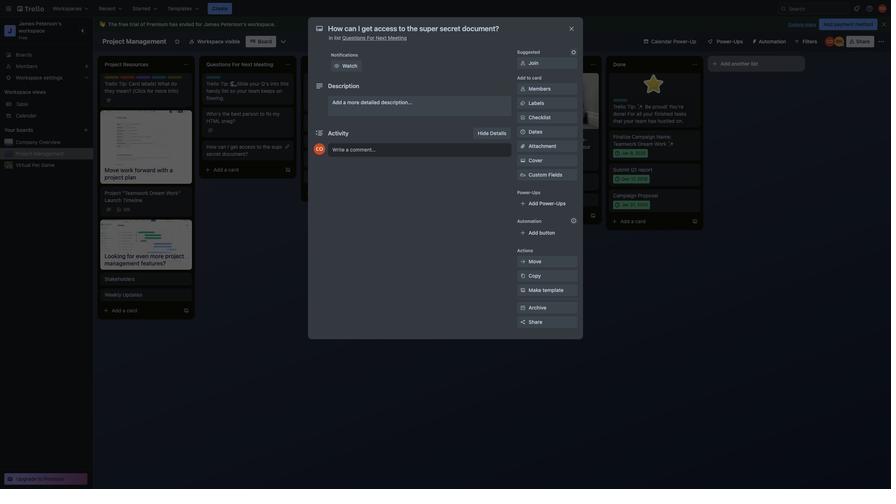 Task type: vqa. For each thing, say whether or not it's contained in the screenshot.
Add Board icon
yes



Task type: describe. For each thing, give the bounding box(es) containing it.
sm image for move
[[520, 258, 527, 265]]

list inside button
[[751, 61, 758, 67]]

to inside how can i get access to the super secret document?
[[257, 144, 261, 150]]

what
[[158, 81, 170, 87]]

you're
[[669, 104, 684, 110]]

one
[[430, 95, 439, 101]]

1 horizontal spatial share
[[857, 38, 870, 44]]

due.
[[316, 102, 327, 108]]

proud!
[[653, 104, 668, 110]]

Jan 31, 2020 checkbox
[[613, 201, 650, 209]]

on inside trello tip trello tip: this is where assigned tasks live so that your team can see who's working on what and when it's due.
[[343, 95, 349, 101]]

0 vertical spatial has
[[169, 21, 178, 27]]

sm image for copy
[[520, 272, 527, 279]]

activity
[[328, 130, 349, 137]]

sm image for join
[[520, 59, 527, 67]]

j
[[8, 27, 12, 35]]

finished
[[655, 111, 673, 117]]

boards
[[16, 52, 32, 58]]

color: sky, title: "trello tip" element for trello tip: ✨ be proud! you're done! for all your finished tasks that your team has hustled on.
[[613, 99, 633, 104]]

project "teamwork dream work" launch timeline
[[105, 190, 180, 203]]

q1
[[631, 167, 637, 173]]

more inside trello tip: card labels! what do they mean? (click for more info)
[[155, 88, 167, 94]]

project inside text field
[[102, 38, 125, 45]]

team for where
[[360, 88, 371, 94]]

when
[[372, 95, 385, 101]]

add right due.
[[333, 99, 342, 105]]

add down budget
[[519, 212, 528, 219]]

attachment button
[[517, 140, 578, 152]]

project management inside text field
[[102, 38, 166, 45]]

add button button
[[517, 227, 578, 239]]

in list questions for next meeting
[[329, 35, 407, 41]]

in-
[[464, 81, 470, 87]]

1 horizontal spatial members link
[[517, 83, 578, 95]]

0 notifications image
[[853, 4, 861, 13]]

freelancer
[[512, 181, 536, 187]]

edit
[[308, 138, 317, 144]]

updates
[[123, 292, 142, 298]]

1 vertical spatial premium
[[44, 476, 64, 482]]

tip for trello tip: 🌊slide your q's into this handy list so your team keeps on flowing.
[[219, 76, 226, 81]]

calendar link
[[16, 112, 89, 119]]

campaign inside campaign proposal link
[[613, 192, 637, 199]]

0 horizontal spatial automation
[[517, 219, 542, 224]]

trello inside trello tip: 💬for those in-between tasks that are almost done but also awaiting one last step.
[[410, 81, 423, 87]]

christina overa (christinaovera) image
[[879, 4, 887, 13]]

list right customer
[[348, 158, 355, 164]]

add a card button for how can i get access to the super secret document?
[[202, 164, 282, 176]]

archive link
[[517, 302, 578, 314]]

list inside trello tip trello tip: 🌊slide your q's into this handy list so your team keeps on flowing.
[[222, 88, 229, 94]]

checklist link
[[517, 112, 578, 123]]

card down updates
[[127, 307, 137, 313]]

board link
[[246, 36, 276, 47]]

your boards
[[4, 127, 33, 133]]

add left button
[[529, 230, 538, 236]]

members for leftmost members link
[[16, 63, 37, 69]]

the for who's
[[222, 111, 230, 117]]

here.
[[538, 151, 550, 157]]

heavy
[[512, 144, 525, 150]]

description
[[328, 83, 359, 89]]

finalize campaign name: teamwork dream work ✨ link
[[613, 133, 697, 148]]

table link
[[16, 101, 89, 108]]

1 vertical spatial ups
[[532, 190, 541, 195]]

also
[[481, 88, 491, 94]]

trello tip: 💬for those in-between tasks that are almost done but also awaiting one last step. link
[[410, 80, 493, 102]]

star or unstar board image
[[174, 39, 180, 44]]

add a more detailed description…
[[333, 99, 412, 105]]

edit card image
[[284, 144, 290, 149]]

0 vertical spatial for
[[196, 21, 202, 27]]

sketch inside design team sketch site banner
[[308, 122, 324, 128]]

2 sketch from the top
[[308, 174, 324, 180]]

secret
[[206, 151, 221, 157]]

search image
[[781, 6, 787, 11]]

add down weekly
[[112, 307, 121, 313]]

can inside how can i get access to the super secret document?
[[218, 144, 226, 150]]

campaign proposal
[[613, 192, 658, 199]]

sketch the "teamy dreamy" font link
[[308, 173, 391, 181]]

actions
[[517, 248, 533, 253]]

color: sky, title: "trello tip" element for trello tip: 🌊slide your q's into this handy list so your team keeps on flowing.
[[206, 76, 226, 81]]

freelancer contracts
[[512, 181, 559, 187]]

a down 'document?'
[[224, 167, 227, 173]]

banner containing 👋
[[93, 17, 891, 32]]

0 vertical spatial share button
[[847, 36, 875, 47]]

add payment method button
[[820, 19, 878, 30]]

0 horizontal spatial management
[[34, 150, 64, 157]]

add down secret
[[214, 167, 223, 173]]

visible
[[225, 38, 240, 44]]

create
[[212, 5, 228, 11]]

so inside trello tip trello tip: 🌊slide your q's into this handy list so your team keeps on flowing.
[[230, 88, 235, 94]]

questions
[[342, 35, 366, 41]]

calendar for calendar power-up
[[652, 38, 672, 44]]

1 horizontal spatial ups
[[556, 200, 566, 206]]

views
[[32, 89, 46, 95]]

submit
[[613, 167, 630, 173]]

✨ inside finalize campaign name: teamwork dream work ✨
[[668, 141, 675, 147]]

weekly
[[105, 292, 121, 298]]

filters
[[803, 38, 818, 44]]

open information menu image
[[866, 5, 874, 12]]

that inside trello tip trello tip: this is where assigned tasks live so that your team can see who's working on what and when it's due.
[[338, 88, 347, 94]]

0 vertical spatial for
[[367, 35, 375, 41]]

labels
[[529, 100, 544, 106]]

add another list button
[[708, 56, 805, 72]]

trello tip: ✨ be proud! you're done! for all your finished tasks that your team has hustled on. link
[[613, 103, 697, 125]]

campaign inside finalize campaign name: teamwork dream work ✨
[[632, 134, 656, 140]]

add down suggested
[[517, 75, 526, 81]]

design inside design team sketch site banner
[[308, 118, 323, 123]]

those inside trello tip trello tip: splash those redtape- heavy issues that are slowing your team down here.
[[553, 137, 566, 143]]

a down weekly updates on the bottom
[[123, 307, 125, 313]]

dreamy"
[[353, 174, 373, 180]]

workspace for workspace views
[[4, 89, 31, 95]]

trial
[[130, 21, 139, 27]]

add a card button for submit q1 report
[[609, 216, 689, 227]]

has inside the trello tip trello tip: ✨ be proud! you're done! for all your finished tasks that your team has hustled on.
[[648, 118, 657, 124]]

see
[[382, 88, 391, 94]]

management inside text field
[[126, 38, 166, 45]]

labels link
[[517, 97, 578, 109]]

add a card for submit q1 report
[[621, 218, 646, 224]]

1 vertical spatial share button
[[517, 316, 578, 328]]

boards link
[[0, 49, 93, 61]]

workspace inside james peterson's workspace free
[[19, 28, 45, 34]]

tip for trello tip: this is where assigned tasks live so that your team can see who's working on what and when it's due.
[[321, 76, 327, 81]]

color: orange, title: "one more step" element for freelancer
[[512, 176, 526, 179]]

add right budget
[[529, 200, 538, 206]]

jan for campaign
[[622, 202, 629, 207]]

for inside the trello tip trello tip: ✨ be proud! you're done! for all your finished tasks that your team has hustled on.
[[628, 111, 635, 117]]

power-ups button
[[703, 36, 748, 47]]

your down done!
[[624, 118, 634, 124]]

trello tip halp
[[152, 76, 177, 81]]

card down add power-ups link
[[534, 212, 544, 219]]

tip inside trello tip trello tip: splash those redtape- heavy issues that are slowing your team down here.
[[524, 132, 531, 137]]

hide details
[[478, 130, 507, 136]]

ups inside button
[[734, 38, 743, 44]]

into
[[270, 81, 279, 87]]

custom fields
[[529, 172, 563, 178]]

can inside trello tip trello tip: this is where assigned tasks live so that your team can see who's working on what and when it's due.
[[373, 88, 381, 94]]

hide
[[478, 130, 489, 136]]

to right upgrade
[[38, 476, 43, 482]]

project management link
[[16, 150, 89, 157]]

color: orange, title: "one more step" element for curate
[[308, 153, 322, 156]]

tasks inside trello tip trello tip: this is where assigned tasks live so that your team can see who's working on what and when it's due.
[[308, 88, 320, 94]]

campaign proposal link
[[613, 192, 697, 199]]

a down budget approval
[[530, 212, 532, 219]]

how can i get access to the super secret document? link
[[206, 143, 290, 158]]

tasks inside the trello tip trello tip: ✨ be proud! you're done! for all your finished tasks that your team has hustled on.
[[675, 111, 687, 117]]

add inside button
[[721, 61, 730, 67]]

add down write a comment text field
[[417, 157, 427, 163]]

add a card down write a comment text field
[[417, 157, 443, 163]]

calendar power-up
[[652, 38, 697, 44]]

questions for next meeting link
[[342, 35, 407, 41]]

1 horizontal spatial peterson's
[[221, 21, 247, 27]]

tasks inside trello tip: 💬for those in-between tasks that are almost done but also awaiting one last step.
[[410, 88, 422, 94]]

a left what
[[343, 99, 346, 105]]

sm image for suggested
[[570, 49, 578, 56]]

budget approval link
[[512, 196, 595, 204]]

meeting
[[388, 35, 407, 41]]

join
[[529, 60, 539, 66]]

sm image for checklist
[[520, 114, 527, 121]]

ben nelson (bennelson96) image
[[834, 37, 844, 47]]

redtape-
[[567, 137, 587, 143]]

dec
[[622, 176, 630, 182]]

your inside trello tip trello tip: this is where assigned tasks live so that your team can see who's working on what and when it's due.
[[348, 88, 358, 94]]

card down join at top right
[[532, 75, 542, 81]]

add down jan 31, 2020 option
[[621, 218, 630, 224]]

move link
[[517, 256, 578, 267]]

your left "q's"
[[250, 81, 260, 87]]

1 vertical spatial christina overa (christinaovera) image
[[314, 143, 325, 155]]

budget
[[512, 197, 528, 203]]

submit q1 report
[[613, 167, 653, 173]]

0 vertical spatial christina overa (christinaovera) image
[[825, 37, 835, 47]]

sm image for labels
[[520, 100, 527, 107]]

1 horizontal spatial premium
[[147, 21, 168, 27]]

team for redtape-
[[512, 151, 523, 157]]

between
[[470, 81, 490, 87]]

your
[[4, 127, 15, 133]]

so inside trello tip trello tip: this is where assigned tasks live so that your team can see who's working on what and when it's due.
[[331, 88, 336, 94]]

curate
[[308, 158, 324, 164]]

trello tip trello tip: splash those redtape- heavy issues that are slowing your team down here.
[[512, 132, 591, 157]]

are inside trello tip: 💬for those in-between tasks that are almost done but also awaiting one last step.
[[434, 88, 441, 94]]

workspace inside banner
[[248, 21, 274, 27]]

get
[[230, 144, 238, 150]]

add a card down budget approval
[[519, 212, 544, 219]]

sketch site banner link
[[308, 122, 391, 129]]

edit email drafts link
[[308, 138, 391, 145]]

0 horizontal spatial members link
[[0, 61, 93, 72]]

weekly updates link
[[105, 291, 188, 298]]

fields
[[549, 172, 563, 178]]

project for project "teamwork dream work" launch timeline link
[[105, 190, 121, 196]]

work
[[655, 141, 667, 147]]

drafts
[[332, 138, 346, 144]]

create from template… image
[[183, 308, 189, 313]]

workspace visible
[[197, 38, 240, 44]]

dream inside project "teamwork dream work" launch timeline
[[150, 190, 165, 196]]

calendar for calendar
[[16, 113, 37, 119]]

project for 'project management' link
[[16, 150, 32, 157]]



Task type: locate. For each thing, give the bounding box(es) containing it.
jan inside jan 31, 2020 option
[[622, 202, 629, 207]]

more left and
[[347, 99, 360, 105]]

detailed
[[361, 99, 380, 105]]

0 vertical spatial sketch
[[308, 122, 324, 128]]

overview
[[39, 139, 61, 145]]

make
[[529, 287, 542, 293]]

what
[[350, 95, 361, 101]]

1 vertical spatial workspace
[[4, 89, 31, 95]]

that inside trello tip: 💬for those in-between tasks that are almost done but also awaiting one last step.
[[423, 88, 433, 94]]

0 horizontal spatial for
[[367, 35, 375, 41]]

2020 inside jan 9, 2020 checkbox
[[635, 150, 646, 156]]

move
[[529, 258, 542, 264]]

workspace inside workspace visible button
[[197, 38, 224, 44]]

0 vertical spatial the
[[222, 111, 230, 117]]

team left banner
[[324, 118, 335, 123]]

those up almost
[[449, 81, 462, 87]]

color: lime, title: "halp" element
[[168, 76, 182, 81]]

the for sketch
[[325, 174, 333, 180]]

add a card for project "teamwork dream work" launch timeline
[[112, 307, 137, 313]]

0 vertical spatial power-ups
[[717, 38, 743, 44]]

calendar down table
[[16, 113, 37, 119]]

Search field
[[787, 3, 850, 14]]

report
[[639, 167, 653, 173]]

email
[[318, 138, 331, 144]]

1 vertical spatial power-ups
[[517, 190, 541, 195]]

peterson's up the visible
[[221, 21, 247, 27]]

teamwork
[[613, 141, 637, 147]]

2 vertical spatial project
[[105, 190, 121, 196]]

add a card for how can i get access to the super secret document?
[[214, 167, 239, 173]]

that down is
[[338, 88, 347, 94]]

on inside trello tip trello tip: 🌊slide your q's into this handy list so your team keeps on flowing.
[[276, 88, 282, 94]]

"teamy
[[334, 174, 352, 180]]

0 vertical spatial dream
[[638, 141, 654, 147]]

tip: up mean?
[[119, 81, 127, 87]]

0 horizontal spatial james
[[19, 20, 34, 27]]

james inside banner
[[204, 21, 219, 27]]

1 vertical spatial members link
[[517, 83, 578, 95]]

1 vertical spatial the
[[263, 144, 270, 150]]

sm image inside watch button
[[333, 62, 340, 70]]

card down 'document?'
[[228, 167, 239, 173]]

team for q's
[[248, 88, 260, 94]]

those inside trello tip: 💬for those in-between tasks that are almost done but also awaiting one last step.
[[449, 81, 462, 87]]

ups up approval on the top of the page
[[532, 190, 541, 195]]

1 horizontal spatial for
[[196, 21, 202, 27]]

0 vertical spatial color: orange, title: "one more step" element
[[308, 153, 322, 156]]

1 horizontal spatial for
[[628, 111, 635, 117]]

sm image for cover
[[520, 157, 527, 164]]

0 vertical spatial team
[[152, 76, 163, 81]]

tip: up 'handy'
[[220, 81, 229, 87]]

workspace up free
[[19, 28, 45, 34]]

campaign up work
[[632, 134, 656, 140]]

2 vertical spatial the
[[325, 174, 333, 180]]

sm image inside copy link
[[520, 272, 527, 279]]

1 horizontal spatial more
[[347, 99, 360, 105]]

done!
[[613, 111, 627, 117]]

wave image
[[99, 21, 105, 28]]

✨ inside the trello tip trello tip: ✨ be proud! you're done! for all your finished tasks that your team has hustled on.
[[638, 104, 644, 110]]

share
[[857, 38, 870, 44], [529, 319, 543, 325]]

0 vertical spatial design
[[136, 76, 151, 81]]

✨ up all at top right
[[638, 104, 644, 110]]

calendar inside "link"
[[16, 113, 37, 119]]

share button down archive link
[[517, 316, 578, 328]]

archive
[[529, 305, 547, 311]]

0 vertical spatial members
[[16, 63, 37, 69]]

calendar left up
[[652, 38, 672, 44]]

0 vertical spatial ✨
[[638, 104, 644, 110]]

the up snag?
[[222, 111, 230, 117]]

share down method
[[857, 38, 870, 44]]

0 horizontal spatial team
[[152, 76, 163, 81]]

sm image for members
[[520, 85, 527, 92]]

stakeholders link
[[105, 275, 188, 283]]

1 horizontal spatial calendar
[[652, 38, 672, 44]]

add a card
[[417, 157, 443, 163], [214, 167, 239, 173], [519, 212, 544, 219], [621, 218, 646, 224], [112, 307, 137, 313]]

share down archive
[[529, 319, 543, 325]]

1 vertical spatial color: orange, title: "one more step" element
[[512, 176, 526, 179]]

color: yellow, title: "copy request" element
[[105, 76, 119, 79]]

1 vertical spatial campaign
[[613, 192, 637, 199]]

cover
[[529, 157, 543, 163]]

on left what
[[343, 95, 349, 101]]

1 horizontal spatial members
[[529, 86, 551, 92]]

automation up add button
[[517, 219, 542, 224]]

sm image left labels
[[520, 100, 527, 107]]

they
[[105, 88, 115, 94]]

sketch
[[308, 122, 324, 128], [308, 174, 324, 180]]

workspace visible button
[[184, 36, 244, 47]]

1 horizontal spatial so
[[331, 88, 336, 94]]

legal
[[410, 111, 422, 117]]

1 vertical spatial share
[[529, 319, 543, 325]]

launch
[[105, 197, 122, 203]]

0 horizontal spatial christina overa (christinaovera) image
[[314, 143, 325, 155]]

2 so from the left
[[331, 88, 336, 94]]

sm image inside cover link
[[520, 157, 527, 164]]

0 vertical spatial project management
[[102, 38, 166, 45]]

🌊slide
[[230, 81, 248, 87]]

james inside james peterson's workspace free
[[19, 20, 34, 27]]

0 horizontal spatial share button
[[517, 316, 578, 328]]

1 vertical spatial for
[[628, 111, 635, 117]]

can left i
[[218, 144, 226, 150]]

0 vertical spatial can
[[373, 88, 381, 94]]

labels!
[[141, 81, 156, 87]]

Jan 9, 2020 checkbox
[[613, 149, 648, 158]]

automation inside button
[[759, 38, 786, 44]]

info)
[[168, 88, 179, 94]]

0 vertical spatial campaign
[[632, 134, 656, 140]]

where
[[349, 81, 363, 87]]

2 horizontal spatial ups
[[734, 38, 743, 44]]

sketch the "teamy dreamy" font
[[308, 174, 385, 180]]

tip: inside trello tip trello tip: this is where assigned tasks live so that your team can see who's working on what and when it's due.
[[322, 81, 331, 87]]

1 jan from the top
[[622, 150, 629, 156]]

1 sketch from the top
[[308, 122, 324, 128]]

0 horizontal spatial share
[[529, 319, 543, 325]]

list right in at the left top of page
[[334, 35, 341, 41]]

workspace up table
[[4, 89, 31, 95]]

has down finished
[[648, 118, 657, 124]]

customer
[[325, 158, 347, 164]]

0 vertical spatial are
[[434, 88, 441, 94]]

finalize campaign name: teamwork dream work ✨
[[613, 134, 675, 147]]

None text field
[[325, 22, 561, 35]]

color: sky, title: "trello tip" element for trello tip: this is where assigned tasks live so that your team can see who's working on what and when it's due.
[[308, 76, 327, 81]]

2020 inside jan 31, 2020 option
[[637, 202, 648, 207]]

17,
[[631, 176, 636, 182]]

management down of
[[126, 38, 166, 45]]

color: red, title: "priority" element
[[120, 76, 136, 81]]

your down be
[[643, 111, 654, 117]]

peterson's up boards "link"
[[36, 20, 62, 27]]

1 so from the left
[[230, 88, 235, 94]]

0 vertical spatial color: purple, title: "design team" element
[[136, 76, 163, 81]]

that up here.
[[543, 144, 552, 150]]

1 horizontal spatial the
[[263, 144, 270, 150]]

make template link
[[517, 284, 578, 296]]

add another list
[[721, 61, 758, 67]]

sm image inside archive link
[[520, 304, 527, 311]]

0 vertical spatial share
[[857, 38, 870, 44]]

members link down 'boards'
[[0, 61, 93, 72]]

👋 the free trial of premium has ended for james peterson's workspace .
[[99, 21, 276, 27]]

card down jan 31, 2020
[[635, 218, 646, 224]]

are inside trello tip trello tip: splash those redtape- heavy issues that are slowing your team down here.
[[553, 144, 560, 150]]

tip: for handy
[[220, 81, 229, 87]]

christina overa (christinaovera) image up curate
[[314, 143, 325, 155]]

team up and
[[360, 88, 371, 94]]

tip: inside trello tip: 💬for those in-between tasks that are almost done but also awaiting one last step.
[[424, 81, 433, 87]]

has left ended
[[169, 21, 178, 27]]

power-ups up add another list
[[717, 38, 743, 44]]

jan inside jan 9, 2020 checkbox
[[622, 150, 629, 156]]

list right 'handy'
[[222, 88, 229, 94]]

workspace for workspace visible
[[197, 38, 224, 44]]

color: orange, title: "one more step" element up freelancer
[[512, 176, 526, 179]]

sm image left join at top right
[[520, 59, 527, 67]]

Dec 17, 2019 checkbox
[[613, 175, 650, 183]]

0 horizontal spatial calendar
[[16, 113, 37, 119]]

1 horizontal spatial james
[[204, 21, 219, 27]]

add left payment
[[824, 21, 833, 27]]

1 vertical spatial team
[[324, 118, 335, 123]]

peterson's inside james peterson's workspace free
[[36, 20, 62, 27]]

add left another
[[721, 61, 730, 67]]

1 horizontal spatial power-ups
[[717, 38, 743, 44]]

1 vertical spatial on
[[343, 95, 349, 101]]

sm image for make template
[[520, 287, 527, 294]]

tip: inside the trello tip trello tip: ✨ be proud! you're done! for all your finished tasks that your team has hustled on.
[[627, 104, 636, 110]]

workspace left the visible
[[197, 38, 224, 44]]

1 horizontal spatial management
[[126, 38, 166, 45]]

0 horizontal spatial dream
[[150, 190, 165, 196]]

so down "🌊slide"
[[230, 88, 235, 94]]

game
[[41, 162, 55, 168]]

in
[[329, 35, 333, 41]]

tasks up awaiting
[[410, 88, 422, 94]]

for down the labels!
[[147, 88, 154, 94]]

jan left 31,
[[622, 202, 629, 207]]

tip: for live
[[322, 81, 331, 87]]

sm image for watch
[[333, 62, 340, 70]]

1 horizontal spatial workspace
[[197, 38, 224, 44]]

slowing
[[562, 144, 579, 150]]

banner
[[93, 17, 891, 32]]

1 vertical spatial jan
[[622, 202, 629, 207]]

1 horizontal spatial project management
[[102, 38, 166, 45]]

automation
[[759, 38, 786, 44], [517, 219, 542, 224]]

members for the right members link
[[529, 86, 551, 92]]

tip inside trello tip trello tip: 🌊slide your q's into this handy list so your team keeps on flowing.
[[219, 76, 226, 81]]

design team sketch site banner
[[308, 118, 351, 128]]

sm image inside make template link
[[520, 287, 527, 294]]

1 vertical spatial those
[[553, 137, 566, 143]]

0 vertical spatial workspace
[[248, 21, 274, 27]]

team down all at top right
[[635, 118, 647, 124]]

1 vertical spatial workspace
[[19, 28, 45, 34]]

0 horizontal spatial design
[[136, 76, 151, 81]]

1 vertical spatial project
[[16, 150, 32, 157]]

for inside trello tip: card labels! what do they mean? (click for more info)
[[147, 88, 154, 94]]

0 horizontal spatial tasks
[[308, 88, 320, 94]]

1 vertical spatial color: purple, title: "design team" element
[[308, 118, 335, 123]]

a down jan 31, 2020 option
[[631, 218, 634, 224]]

tip inside the trello tip trello tip: ✨ be proud! you're done! for all your finished tasks that your team has hustled on.
[[626, 99, 633, 104]]

add board image
[[83, 127, 89, 133]]

share button
[[847, 36, 875, 47], [517, 316, 578, 328]]

0 vertical spatial automation
[[759, 38, 786, 44]]

1 horizontal spatial team
[[324, 118, 335, 123]]

2020 right 31,
[[637, 202, 648, 207]]

those up slowing
[[553, 137, 566, 143]]

team
[[152, 76, 163, 81], [324, 118, 335, 123]]

0 horizontal spatial power-ups
[[517, 190, 541, 195]]

who's
[[308, 95, 322, 101]]

team inside design team sketch site banner
[[324, 118, 335, 123]]

0 vertical spatial 2020
[[635, 150, 646, 156]]

freelancer contracts link
[[512, 181, 595, 188]]

can up when on the top left
[[373, 88, 381, 94]]

tip: for for
[[627, 104, 636, 110]]

tip: inside trello tip trello tip: splash those redtape- heavy issues that are slowing your team down here.
[[526, 137, 534, 143]]

members down 'boards'
[[16, 63, 37, 69]]

snag?
[[222, 118, 235, 124]]

but
[[472, 88, 480, 94]]

color: sky, title: "trello tip" element for trello tip: splash those redtape- heavy issues that are slowing your team down here.
[[512, 132, 531, 137]]

timeline
[[123, 197, 142, 203]]

members link
[[0, 61, 93, 72], [517, 83, 578, 95]]

project down the
[[102, 38, 125, 45]]

customize views image
[[280, 38, 287, 45]]

Write a comment text field
[[328, 143, 512, 156]]

1 horizontal spatial on
[[343, 95, 349, 101]]

1 vertical spatial members
[[529, 86, 551, 92]]

tip for trello tip: ✨ be proud! you're done! for all your finished tasks that your team has hustled on.
[[626, 99, 633, 104]]

team inside trello tip trello tip: 🌊slide your q's into this handy list so your team keeps on flowing.
[[248, 88, 260, 94]]

list right another
[[751, 61, 758, 67]]

i
[[228, 144, 229, 150]]

create from template… image
[[489, 157, 494, 163], [285, 167, 291, 173], [590, 213, 596, 219], [692, 219, 698, 224]]

sm image inside labels link
[[520, 100, 527, 107]]

1 vertical spatial ✨
[[668, 141, 675, 147]]

who's
[[206, 111, 221, 117]]

add a card down jan 31, 2020 option
[[621, 218, 646, 224]]

weekly updates
[[105, 292, 142, 298]]

calendar
[[652, 38, 672, 44], [16, 113, 37, 119]]

0 horizontal spatial those
[[449, 81, 462, 87]]

0 vertical spatial calendar
[[652, 38, 672, 44]]

sm image for automation
[[749, 36, 759, 46]]

dream left work
[[638, 141, 654, 147]]

team inside the trello tip trello tip: ✨ be proud! you're done! for all your finished tasks that your team has hustled on.
[[635, 118, 647, 124]]

so up "working"
[[331, 88, 336, 94]]

to inside 'who's the best person to fix my html snag?'
[[260, 111, 265, 117]]

0 horizontal spatial color: orange, title: "one more step" element
[[308, 153, 322, 156]]

tip inside trello tip trello tip: this is where assigned tasks live so that your team can see who's working on what and when it's due.
[[321, 76, 327, 81]]

sm image up join link at the right top of page
[[570, 49, 578, 56]]

proposal
[[638, 192, 658, 199]]

jan for finalize
[[622, 150, 629, 156]]

0 vertical spatial management
[[126, 38, 166, 45]]

sm image down add to card
[[520, 85, 527, 92]]

0 horizontal spatial ✨
[[638, 104, 644, 110]]

sm image left checklist
[[520, 114, 527, 121]]

a down write a comment text field
[[428, 157, 431, 163]]

0 vertical spatial on
[[276, 88, 282, 94]]

your boards with 3 items element
[[4, 126, 72, 134]]

workspace
[[248, 21, 274, 27], [19, 28, 45, 34]]

trello tip trello tip: 🌊slide your q's into this handy list so your team keeps on flowing.
[[206, 76, 289, 101]]

0 horizontal spatial peterson's
[[36, 20, 62, 27]]

do
[[171, 81, 177, 87]]

2 horizontal spatial tasks
[[675, 111, 687, 117]]

are left slowing
[[553, 144, 560, 150]]

project up virtual
[[16, 150, 32, 157]]

contracts
[[537, 181, 559, 187]]

campaign up jan 31, 2020 option
[[613, 192, 637, 199]]

dream inside finalize campaign name: teamwork dream work ✨
[[638, 141, 654, 147]]

1 vertical spatial management
[[34, 150, 64, 157]]

tip: inside trello tip: card labels! what do they mean? (click for more info)
[[119, 81, 127, 87]]

0 horizontal spatial project management
[[16, 150, 64, 157]]

approval
[[530, 197, 550, 203]]

sm image for archive
[[520, 304, 527, 311]]

management up the game at left top
[[34, 150, 64, 157]]

0 horizontal spatial has
[[169, 21, 178, 27]]

power- inside button
[[717, 38, 734, 44]]

1 horizontal spatial color: purple, title: "design team" element
[[308, 118, 335, 123]]

sm image
[[570, 49, 578, 56], [520, 59, 527, 67], [520, 85, 527, 92], [520, 157, 527, 164], [520, 304, 527, 311]]

watch
[[343, 63, 358, 69]]

sm image up add another list button
[[749, 36, 759, 46]]

✨ down name:
[[668, 141, 675, 147]]

free
[[19, 35, 28, 40]]

access
[[239, 144, 255, 150]]

primary element
[[0, 0, 891, 17]]

to right access
[[257, 144, 261, 150]]

project up launch
[[105, 190, 121, 196]]

1 horizontal spatial christina overa (christinaovera) image
[[825, 37, 835, 47]]

trello inside trello tip: card labels! what do they mean? (click for more info)
[[105, 81, 117, 87]]

keeps
[[261, 88, 275, 94]]

my
[[273, 111, 280, 117]]

sm image left copy
[[520, 272, 527, 279]]

0 vertical spatial ups
[[734, 38, 743, 44]]

legal review
[[410, 111, 439, 117]]

on.
[[676, 118, 684, 124]]

team
[[248, 88, 260, 94], [360, 88, 371, 94], [635, 118, 647, 124], [512, 151, 523, 157]]

tasks up who's
[[308, 88, 320, 94]]

the inside how can i get access to the super secret document?
[[263, 144, 270, 150]]

sm image
[[749, 36, 759, 46], [333, 62, 340, 70], [520, 100, 527, 107], [520, 114, 527, 121], [520, 258, 527, 265], [520, 272, 527, 279], [520, 287, 527, 294]]

that inside trello tip trello tip: splash those redtape- heavy issues that are slowing your team down here.
[[543, 144, 552, 150]]

0 vertical spatial jan
[[622, 150, 629, 156]]

tip: left 💬for
[[424, 81, 433, 87]]

add a card down 'document?'
[[214, 167, 239, 173]]

hustled
[[658, 118, 675, 124]]

your inside trello tip trello tip: splash those redtape- heavy issues that are slowing your team down here.
[[581, 144, 591, 150]]

project management down company overview
[[16, 150, 64, 157]]

color: purple, title: "design team" element
[[136, 76, 163, 81], [308, 118, 335, 123]]

cover link
[[517, 155, 578, 166]]

the inside 'who's the best person to fix my html snag?'
[[222, 111, 230, 117]]

members up labels
[[529, 86, 551, 92]]

copy
[[529, 273, 541, 279]]

1 vertical spatial more
[[347, 99, 360, 105]]

sm image inside "automation" button
[[749, 36, 759, 46]]

color: sky, title: "trello tip" element
[[152, 76, 171, 81], [206, 76, 226, 81], [308, 76, 327, 81], [613, 99, 633, 104], [512, 132, 531, 137]]

sm image inside move link
[[520, 258, 527, 265]]

sm image down down
[[520, 157, 527, 164]]

your down "🌊slide"
[[237, 88, 247, 94]]

tip: for that
[[526, 137, 534, 143]]

sm image inside checklist link
[[520, 114, 527, 121]]

1 vertical spatial dream
[[150, 190, 165, 196]]

0 vertical spatial workspace
[[197, 38, 224, 44]]

that inside the trello tip trello tip: ✨ be proud! you're done! for all your finished tasks that your team has hustled on.
[[613, 118, 623, 124]]

0 vertical spatial more
[[155, 88, 167, 94]]

ups up add another list
[[734, 38, 743, 44]]

add a card button for project "teamwork dream work" launch timeline
[[100, 305, 181, 316]]

power-ups up budget approval
[[517, 190, 541, 195]]

it's
[[308, 102, 315, 108]]

1 horizontal spatial are
[[553, 144, 560, 150]]

sm image inside join link
[[520, 59, 527, 67]]

tasks up the on.
[[675, 111, 687, 117]]

0 horizontal spatial on
[[276, 88, 282, 94]]

2 jan from the top
[[622, 202, 629, 207]]

1 horizontal spatial workspace
[[248, 21, 274, 27]]

are up one on the left top
[[434, 88, 441, 94]]

custom fields button
[[517, 171, 578, 178]]

0 horizontal spatial color: purple, title: "design team" element
[[136, 76, 163, 81]]

team inside trello tip trello tip: splash those redtape- heavy issues that are slowing your team down here.
[[512, 151, 523, 157]]

james peterson's workspace free
[[19, 20, 63, 40]]

team inside trello tip trello tip: this is where assigned tasks live so that your team can see who's working on what and when it's due.
[[360, 88, 371, 94]]

to down join at top right
[[527, 75, 531, 81]]

for
[[196, 21, 202, 27], [147, 88, 154, 94]]

1 horizontal spatial those
[[553, 137, 566, 143]]

0 horizontal spatial members
[[16, 63, 37, 69]]

your up what
[[348, 88, 358, 94]]

2020 for campaign
[[635, 150, 646, 156]]

power-ups inside button
[[717, 38, 743, 44]]

last
[[440, 95, 449, 101]]

the left 'super'
[[263, 144, 270, 150]]

edit email drafts
[[308, 138, 346, 144]]

to left fix
[[260, 111, 265, 117]]

team left halp
[[152, 76, 163, 81]]

trello tip trello tip: this is where assigned tasks live so that your team can see who's working on what and when it's due.
[[308, 76, 391, 108]]

color: orange, title: "one more step" element
[[308, 153, 322, 156], [512, 176, 526, 179]]

virtual pet game
[[16, 162, 55, 168]]

working
[[323, 95, 341, 101]]

almost
[[443, 88, 458, 94]]

jan
[[622, 150, 629, 156], [622, 202, 629, 207]]

document?
[[222, 151, 248, 157]]

0 horizontal spatial are
[[434, 88, 441, 94]]

table
[[16, 101, 28, 107]]

project inside project "teamwork dream work" launch timeline
[[105, 190, 121, 196]]

tip: inside trello tip trello tip: 🌊slide your q's into this handy list so your team keeps on flowing.
[[220, 81, 229, 87]]

0 / 6
[[123, 207, 130, 212]]

show menu image
[[878, 38, 885, 45]]

automation button
[[749, 36, 791, 47]]

notifications
[[331, 52, 358, 58]]

2020 for proposal
[[637, 202, 648, 207]]

0 horizontal spatial workspace
[[4, 89, 31, 95]]

can
[[373, 88, 381, 94], [218, 144, 226, 150]]

christina overa (christinaovera) image
[[825, 37, 835, 47], [314, 143, 325, 155]]

Board name text field
[[99, 36, 170, 47]]

members link up labels link
[[517, 83, 578, 95]]

card down write a comment text field
[[432, 157, 443, 163]]



